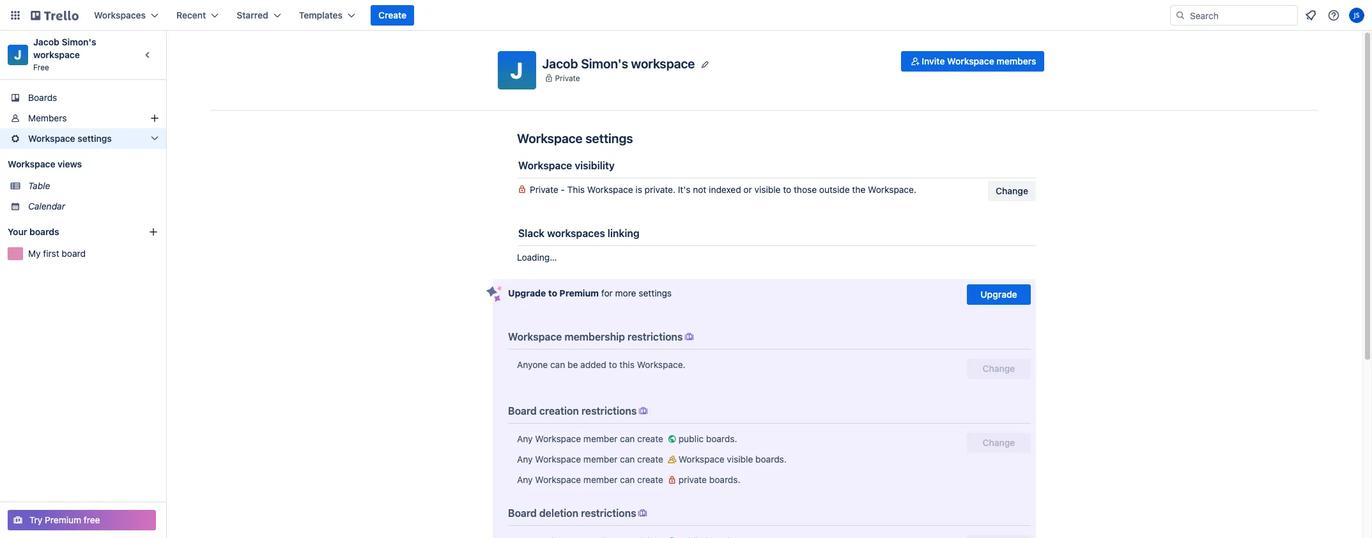 Task type: describe. For each thing, give the bounding box(es) containing it.
workspace for jacob simon's workspace free
[[33, 49, 80, 60]]

add board image
[[148, 227, 159, 237]]

1 horizontal spatial visible
[[755, 184, 781, 195]]

free
[[84, 515, 100, 526]]

creation
[[540, 405, 579, 417]]

this
[[620, 359, 635, 370]]

restrictions for board creation restrictions
[[582, 405, 637, 417]]

free
[[33, 63, 49, 72]]

try premium free button
[[8, 510, 156, 531]]

-
[[561, 184, 565, 195]]

j button
[[498, 51, 536, 90]]

is
[[636, 184, 643, 195]]

workspace inside button
[[948, 56, 995, 67]]

public
[[679, 434, 704, 444]]

starred
[[237, 10, 268, 20]]

can for public boards.
[[620, 434, 635, 444]]

invite workspace members
[[922, 56, 1037, 67]]

your
[[8, 226, 27, 237]]

anyone
[[517, 359, 548, 370]]

jacob for jacob simon's workspace free
[[33, 36, 59, 47]]

upgrade for upgrade
[[981, 289, 1018, 300]]

your boards with 1 items element
[[8, 224, 129, 240]]

workspaces button
[[86, 5, 166, 26]]

create button
[[371, 5, 414, 26]]

calendar
[[28, 201, 65, 212]]

j for j link
[[14, 47, 22, 62]]

sparkle image
[[487, 286, 503, 302]]

it's
[[678, 184, 691, 195]]

board deletion restrictions
[[508, 508, 637, 519]]

change for change button to the top
[[996, 185, 1029, 196]]

workspace settings inside dropdown button
[[28, 133, 112, 144]]

recent button
[[169, 5, 227, 26]]

for
[[602, 288, 613, 299]]

any workspace member can create for workspace visible boards.
[[517, 454, 666, 465]]

any workspace member can create for public boards.
[[517, 434, 666, 444]]

workspace navigation collapse icon image
[[139, 46, 157, 64]]

templates button
[[291, 5, 363, 26]]

1 vertical spatial change button
[[967, 359, 1031, 379]]

public boards.
[[679, 434, 738, 444]]

0 vertical spatial workspace.
[[868, 184, 917, 195]]

more
[[616, 288, 637, 299]]

not
[[693, 184, 707, 195]]

workspace views
[[8, 159, 82, 169]]

restrictions for workspace membership restrictions
[[628, 331, 683, 343]]

back to home image
[[31, 5, 79, 26]]

workspaces
[[94, 10, 146, 20]]

slack workspaces linking
[[519, 228, 640, 239]]

change for bottom change button
[[983, 363, 1016, 374]]

membership
[[565, 331, 625, 343]]

1 vertical spatial boards.
[[756, 454, 787, 465]]

settings inside dropdown button
[[78, 133, 112, 144]]

1 horizontal spatial settings
[[586, 131, 633, 146]]

workspace membership restrictions
[[508, 331, 683, 343]]

0 horizontal spatial workspace.
[[637, 359, 686, 370]]

be
[[568, 359, 578, 370]]

starred button
[[229, 5, 289, 26]]

members
[[997, 56, 1037, 67]]

recent
[[177, 10, 206, 20]]

slack
[[519, 228, 545, 239]]

Search field
[[1186, 6, 1298, 25]]

0 vertical spatial change button
[[989, 181, 1037, 201]]

table link
[[28, 180, 159, 192]]

member for workspace visible boards.
[[584, 454, 618, 465]]

open information menu image
[[1328, 9, 1341, 22]]

or
[[744, 184, 752, 195]]

any for public boards.
[[517, 434, 533, 444]]

visibility
[[575, 160, 615, 171]]

board
[[62, 248, 86, 259]]

loading…
[[517, 252, 557, 263]]

j link
[[8, 45, 28, 65]]

upgrade to premium for more settings
[[508, 288, 672, 299]]

your boards
[[8, 226, 59, 237]]

my first board
[[28, 248, 86, 259]]

deletion
[[540, 508, 579, 519]]

boards. for public boards.
[[706, 434, 738, 444]]

simon's for jacob simon's workspace
[[581, 56, 629, 71]]

outside
[[820, 184, 850, 195]]



Task type: vqa. For each thing, say whether or not it's contained in the screenshot.
topmost a
no



Task type: locate. For each thing, give the bounding box(es) containing it.
settings down members link
[[78, 133, 112, 144]]

1 horizontal spatial upgrade
[[981, 289, 1018, 300]]

0 vertical spatial board
[[508, 405, 537, 417]]

j
[[14, 47, 22, 62], [511, 57, 523, 83]]

create for private boards.
[[638, 474, 664, 485]]

workspace for jacob simon's workspace
[[631, 56, 695, 71]]

board left creation
[[508, 405, 537, 417]]

private for private - this workspace is private. it's not indexed or visible to those outside the workspace.
[[530, 184, 559, 195]]

1 create from the top
[[638, 434, 664, 444]]

can for workspace visible boards.
[[620, 454, 635, 465]]

workspace inside jacob simon's workspace free
[[33, 49, 80, 60]]

2 any workspace member can create from the top
[[517, 454, 666, 465]]

jacob right j button
[[543, 56, 578, 71]]

try
[[29, 515, 42, 526]]

to
[[783, 184, 792, 195], [549, 288, 558, 299], [609, 359, 617, 370]]

workspace visible boards.
[[679, 454, 787, 465]]

private.
[[645, 184, 676, 195]]

upgrade inside button
[[981, 289, 1018, 300]]

2 member from the top
[[584, 454, 618, 465]]

private for private
[[555, 73, 580, 83]]

create for public boards.
[[638, 434, 664, 444]]

visible up private boards.
[[727, 454, 753, 465]]

restrictions for board deletion restrictions
[[581, 508, 637, 519]]

0 vertical spatial jacob
[[33, 36, 59, 47]]

0 horizontal spatial j
[[14, 47, 22, 62]]

to down the "loading…"
[[549, 288, 558, 299]]

2 board from the top
[[508, 508, 537, 519]]

premium inside 'button'
[[45, 515, 81, 526]]

private - this workspace is private. it's not indexed or visible to those outside the workspace.
[[530, 184, 917, 195]]

0 vertical spatial member
[[584, 434, 618, 444]]

member
[[584, 434, 618, 444], [584, 454, 618, 465], [584, 474, 618, 485]]

restrictions
[[628, 331, 683, 343], [582, 405, 637, 417], [581, 508, 637, 519]]

any
[[517, 434, 533, 444], [517, 454, 533, 465], [517, 474, 533, 485]]

settings up the visibility
[[586, 131, 633, 146]]

restrictions up this
[[628, 331, 683, 343]]

premium left 'for'
[[560, 288, 599, 299]]

1 horizontal spatial premium
[[560, 288, 599, 299]]

board for board creation restrictions
[[508, 405, 537, 417]]

workspace settings down members link
[[28, 133, 112, 144]]

workspace
[[948, 56, 995, 67], [517, 131, 583, 146], [28, 133, 75, 144], [8, 159, 55, 169], [519, 160, 573, 171], [587, 184, 633, 195], [508, 331, 562, 343], [535, 434, 581, 444], [535, 454, 581, 465], [679, 454, 725, 465], [535, 474, 581, 485]]

board creation restrictions
[[508, 405, 637, 417]]

1 horizontal spatial j
[[511, 57, 523, 83]]

any for private boards.
[[517, 474, 533, 485]]

upgrade for upgrade to premium for more settings
[[508, 288, 546, 299]]

anyone can be added to this workspace.
[[517, 359, 686, 370]]

workspace inside dropdown button
[[28, 133, 75, 144]]

1 board from the top
[[508, 405, 537, 417]]

1 horizontal spatial jacob
[[543, 56, 578, 71]]

sm image
[[910, 55, 922, 68], [637, 405, 650, 418], [666, 474, 679, 487], [637, 507, 649, 520]]

upgrade button
[[967, 285, 1031, 305]]

board for board deletion restrictions
[[508, 508, 537, 519]]

board
[[508, 405, 537, 417], [508, 508, 537, 519]]

0 vertical spatial premium
[[560, 288, 599, 299]]

2 horizontal spatial settings
[[639, 288, 672, 299]]

0 horizontal spatial upgrade
[[508, 288, 546, 299]]

1 horizontal spatial workspace settings
[[517, 131, 633, 146]]

sm image inside 'invite workspace members' button
[[910, 55, 922, 68]]

jacob
[[33, 36, 59, 47], [543, 56, 578, 71]]

private
[[555, 73, 580, 83], [530, 184, 559, 195]]

2 vertical spatial to
[[609, 359, 617, 370]]

first
[[43, 248, 59, 259]]

0 vertical spatial boards.
[[706, 434, 738, 444]]

indexed
[[709, 184, 742, 195]]

boards. for private boards.
[[710, 474, 741, 485]]

any for workspace visible boards.
[[517, 454, 533, 465]]

2 vertical spatial change
[[983, 437, 1016, 448]]

0 horizontal spatial workspace
[[33, 49, 80, 60]]

any workspace member can create
[[517, 434, 666, 444], [517, 454, 666, 465], [517, 474, 666, 485]]

3 member from the top
[[584, 474, 618, 485]]

2 vertical spatial boards.
[[710, 474, 741, 485]]

member for public boards.
[[584, 434, 618, 444]]

search image
[[1176, 10, 1186, 20]]

2 vertical spatial any
[[517, 474, 533, 485]]

to left this
[[609, 359, 617, 370]]

0 horizontal spatial to
[[549, 288, 558, 299]]

private
[[679, 474, 707, 485]]

0 horizontal spatial premium
[[45, 515, 81, 526]]

2 vertical spatial create
[[638, 474, 664, 485]]

jacob up free
[[33, 36, 59, 47]]

jacob for jacob simon's workspace
[[543, 56, 578, 71]]

jacob inside jacob simon's workspace free
[[33, 36, 59, 47]]

0 horizontal spatial settings
[[78, 133, 112, 144]]

workspace down primary element
[[631, 56, 695, 71]]

restrictions down anyone can be added to this workspace.
[[582, 405, 637, 417]]

2 vertical spatial restrictions
[[581, 508, 637, 519]]

boards
[[29, 226, 59, 237]]

visible right or
[[755, 184, 781, 195]]

change link
[[967, 433, 1031, 453]]

workspace.
[[868, 184, 917, 195], [637, 359, 686, 370]]

to left those
[[783, 184, 792, 195]]

create
[[379, 10, 407, 20]]

those
[[794, 184, 817, 195]]

members
[[28, 113, 67, 123]]

1 horizontal spatial simon's
[[581, 56, 629, 71]]

0 horizontal spatial workspace settings
[[28, 133, 112, 144]]

can for private boards.
[[620, 474, 635, 485]]

table
[[28, 180, 50, 191]]

1 vertical spatial member
[[584, 454, 618, 465]]

workspace up free
[[33, 49, 80, 60]]

1 any from the top
[[517, 434, 533, 444]]

3 any from the top
[[517, 474, 533, 485]]

primary element
[[0, 0, 1373, 31]]

linking
[[608, 228, 640, 239]]

create for workspace visible boards.
[[638, 454, 664, 465]]

1 vertical spatial jacob
[[543, 56, 578, 71]]

private left -
[[530, 184, 559, 195]]

0 horizontal spatial visible
[[727, 454, 753, 465]]

members link
[[0, 108, 166, 129]]

0 vertical spatial create
[[638, 434, 664, 444]]

1 vertical spatial simon's
[[581, 56, 629, 71]]

invite
[[922, 56, 945, 67]]

3 any workspace member can create from the top
[[517, 474, 666, 485]]

calendar link
[[28, 200, 159, 213]]

jacob simon's workspace
[[543, 56, 695, 71]]

1 vertical spatial restrictions
[[582, 405, 637, 417]]

any workspace member can create for private boards.
[[517, 474, 666, 485]]

sm image
[[683, 331, 696, 343], [666, 433, 679, 446], [666, 453, 679, 466], [666, 535, 679, 538]]

visible
[[755, 184, 781, 195], [727, 454, 753, 465]]

change button
[[989, 181, 1037, 201], [967, 359, 1031, 379]]

0 vertical spatial any workspace member can create
[[517, 434, 666, 444]]

1 member from the top
[[584, 434, 618, 444]]

1 vertical spatial to
[[549, 288, 558, 299]]

boards link
[[0, 88, 166, 108]]

2 create from the top
[[638, 454, 664, 465]]

workspace visibility
[[519, 160, 615, 171]]

views
[[58, 159, 82, 169]]

invite workspace members button
[[902, 51, 1045, 72]]

jacob simon (jacobsimon16) image
[[1350, 8, 1365, 23]]

0 vertical spatial simon's
[[62, 36, 96, 47]]

settings
[[586, 131, 633, 146], [78, 133, 112, 144], [639, 288, 672, 299]]

boards
[[28, 92, 57, 103]]

restrictions right the deletion
[[581, 508, 637, 519]]

1 vertical spatial private
[[530, 184, 559, 195]]

try premium free
[[29, 515, 100, 526]]

simon's for jacob simon's workspace free
[[62, 36, 96, 47]]

2 horizontal spatial to
[[783, 184, 792, 195]]

workspaces
[[547, 228, 605, 239]]

workspace
[[33, 49, 80, 60], [631, 56, 695, 71]]

0 vertical spatial visible
[[755, 184, 781, 195]]

0 horizontal spatial simon's
[[62, 36, 96, 47]]

1 any workspace member can create from the top
[[517, 434, 666, 444]]

1 horizontal spatial to
[[609, 359, 617, 370]]

1 horizontal spatial workspace.
[[868, 184, 917, 195]]

3 create from the top
[[638, 474, 664, 485]]

1 vertical spatial workspace.
[[637, 359, 686, 370]]

premium
[[560, 288, 599, 299], [45, 515, 81, 526]]

j inside button
[[511, 57, 523, 83]]

added
[[581, 359, 607, 370]]

private boards.
[[679, 474, 741, 485]]

0 vertical spatial change
[[996, 185, 1029, 196]]

this
[[568, 184, 585, 195]]

settings right the more
[[639, 288, 672, 299]]

1 vertical spatial board
[[508, 508, 537, 519]]

jacob simon's workspace free
[[33, 36, 99, 72]]

board left the deletion
[[508, 508, 537, 519]]

premium right try
[[45, 515, 81, 526]]

1 vertical spatial create
[[638, 454, 664, 465]]

0 vertical spatial restrictions
[[628, 331, 683, 343]]

2 vertical spatial any workspace member can create
[[517, 474, 666, 485]]

0 vertical spatial private
[[555, 73, 580, 83]]

my
[[28, 248, 41, 259]]

1 vertical spatial premium
[[45, 515, 81, 526]]

1 vertical spatial any
[[517, 454, 533, 465]]

can
[[551, 359, 565, 370], [620, 434, 635, 444], [620, 454, 635, 465], [620, 474, 635, 485]]

0 vertical spatial to
[[783, 184, 792, 195]]

0 notifications image
[[1304, 8, 1319, 23]]

1 vertical spatial any workspace member can create
[[517, 454, 666, 465]]

my first board link
[[28, 247, 159, 260]]

private right j button
[[555, 73, 580, 83]]

1 vertical spatial visible
[[727, 454, 753, 465]]

create
[[638, 434, 664, 444], [638, 454, 664, 465], [638, 474, 664, 485]]

the
[[853, 184, 866, 195]]

templates
[[299, 10, 343, 20]]

workspace. right the
[[868, 184, 917, 195]]

0 vertical spatial any
[[517, 434, 533, 444]]

workspace settings button
[[0, 129, 166, 149]]

j for j button
[[511, 57, 523, 83]]

1 vertical spatial change
[[983, 363, 1016, 374]]

workspace. right this
[[637, 359, 686, 370]]

upgrade
[[508, 288, 546, 299], [981, 289, 1018, 300]]

member for private boards.
[[584, 474, 618, 485]]

2 any from the top
[[517, 454, 533, 465]]

0 horizontal spatial jacob
[[33, 36, 59, 47]]

jacob simon's workspace link
[[33, 36, 99, 60]]

workspace settings up workspace visibility
[[517, 131, 633, 146]]

simon's
[[62, 36, 96, 47], [581, 56, 629, 71]]

1 horizontal spatial workspace
[[631, 56, 695, 71]]

2 vertical spatial member
[[584, 474, 618, 485]]

simon's inside jacob simon's workspace free
[[62, 36, 96, 47]]



